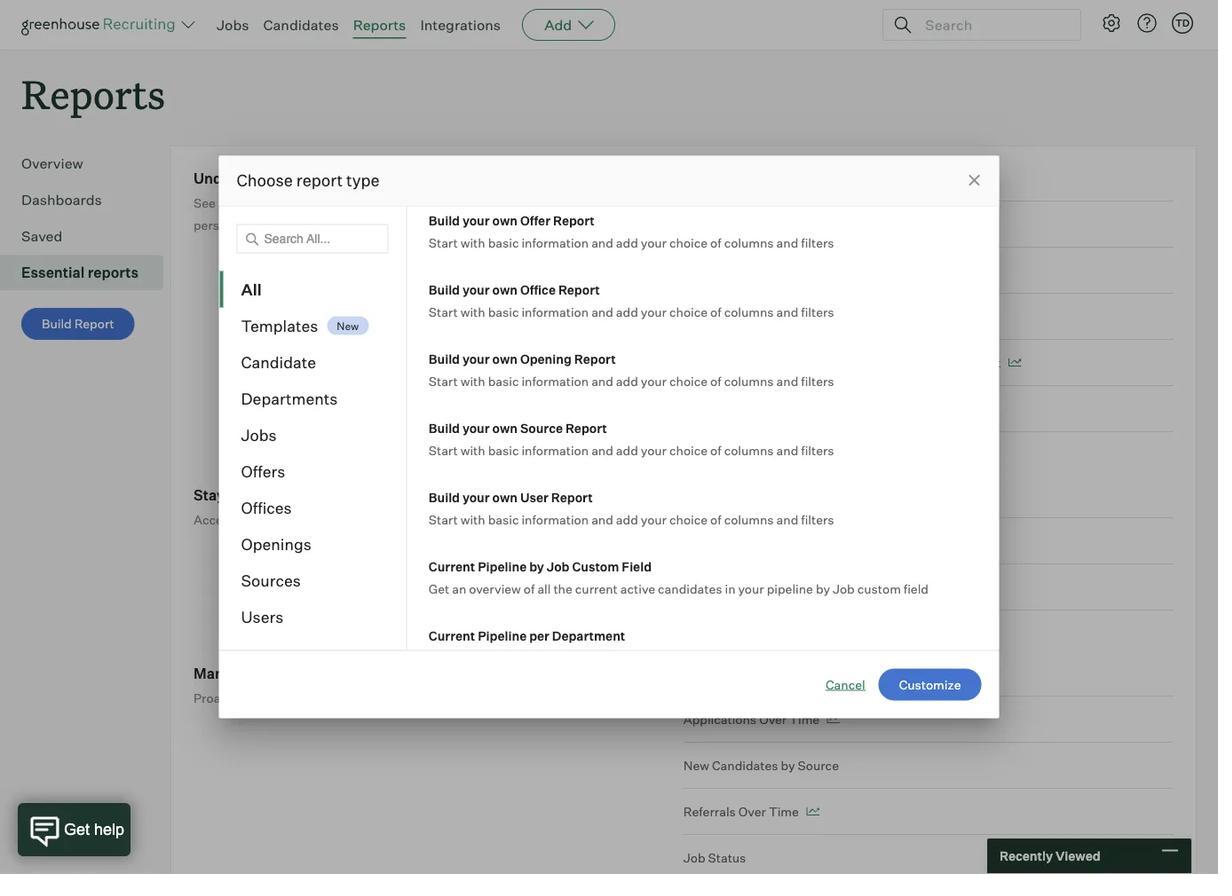 Task type: describe. For each thing, give the bounding box(es) containing it.
customize
[[899, 677, 961, 693]]

templates
[[241, 316, 318, 336]]

managers
[[425, 665, 494, 683]]

own for user
[[492, 490, 517, 506]]

filters for build your own user report start with basic information and add your choice of columns and filters
[[801, 512, 834, 528]]

the inside stay on top of current recruiting activity access the progress of your company's current hiring process
[[238, 512, 257, 528]]

build for build your own user report start with basic information and add your choice of columns and filters
[[428, 490, 460, 506]]

current pipeline by job custom field get an overview of all the current active candidates in your pipeline by job custom field
[[428, 559, 928, 597]]

users
[[241, 607, 284, 627]]

0 horizontal spatial job
[[546, 559, 569, 575]]

saved link
[[21, 226, 156, 247]]

your up build your own opening report start with basic information and add your choice of columns and filters
[[641, 305, 666, 320]]

goals
[[495, 195, 526, 211]]

columns for build your own user report start with basic information and add your choice of columns and filters
[[724, 512, 774, 528]]

your inside 'manage expectations with hiring managers proactively update your hiring managers on the status of each job'
[[305, 691, 331, 706]]

current inside current pipeline by job custom field get an overview of all the current active candidates in your pipeline by job custom field
[[575, 582, 617, 597]]

department summary link
[[684, 565, 1174, 611]]

new candidates by source
[[684, 758, 839, 774]]

td
[[1176, 17, 1190, 29]]

information for source
[[521, 443, 588, 459]]

time to review applications goal attainment
[[684, 309, 946, 324]]

2 vertical spatial attainment
[[936, 355, 1001, 370]]

available
[[788, 355, 841, 370]]

access
[[194, 512, 236, 528]]

own for opening
[[492, 352, 517, 367]]

new candidates by source link
[[684, 743, 1174, 790]]

current for current pipeline per department get an overview of all the current active candidates in your pipeline across departments
[[428, 629, 475, 644]]

get inside current pipeline per department get an overview of all the current active candidates in your pipeline across departments
[[428, 651, 449, 666]]

build your own office report start with basic information and add your choice of columns and filters
[[428, 282, 834, 320]]

department inside current pipeline per department get an overview of all the current active candidates in your pipeline across departments
[[552, 629, 625, 644]]

departments
[[241, 389, 338, 408]]

over for applications
[[759, 712, 787, 727]]

time left schedule
[[684, 355, 714, 370]]

expectations
[[252, 665, 343, 683]]

0 horizontal spatial reports
[[21, 67, 165, 120]]

start for build your own offer report start with basic information and add your choice of columns and filters
[[428, 235, 458, 251]]

manage
[[194, 665, 249, 683]]

to for review
[[716, 309, 728, 324]]

choice for build your own offer report
[[669, 235, 707, 251]]

of inside current pipeline by job custom field get an overview of all the current active candidates in your pipeline by job custom field
[[523, 582, 534, 597]]

are
[[311, 195, 330, 211]]

of inside build your own opening report start with basic information and add your choice of columns and filters
[[710, 374, 721, 389]]

cancel
[[826, 677, 866, 693]]

candidates inside current pipeline by job custom field get an overview of all the current active candidates in your pipeline by job custom field
[[658, 582, 722, 597]]

report for build your own office report
[[558, 282, 600, 298]]

applications over time
[[684, 712, 820, 727]]

process
[[505, 512, 551, 528]]

td button
[[1172, 12, 1193, 34]]

own inside understand goal and attainment metrics see how individuals are defining and accomplishing goals for their own personal and team development
[[577, 195, 601, 211]]

your up "field"
[[641, 512, 666, 528]]

report for build your own source report
[[565, 421, 607, 436]]

build for build your own opening report start with basic information and add your choice of columns and filters
[[428, 352, 460, 367]]

configure image
[[1101, 12, 1122, 34]]

all
[[241, 280, 262, 299]]

build your own user report start with basic information and add your choice of columns and filters
[[428, 490, 834, 528]]

activity
[[422, 486, 476, 504]]

build report button
[[21, 308, 135, 340]]

how
[[218, 195, 242, 211]]

update
[[261, 691, 302, 706]]

build your own source report start with basic information and add your choice of columns and filters
[[428, 421, 834, 459]]

attainment inside understand goal and attainment metrics see how individuals are defining and accomplishing goals for their own personal and team development
[[342, 169, 420, 187]]

of inside build your own offer report start with basic information and add your choice of columns and filters
[[710, 235, 721, 251]]

your up activity
[[462, 421, 489, 436]]

job
[[553, 691, 571, 706]]

email
[[795, 666, 828, 681]]

hiring inside stay on top of current recruiting activity access the progress of your company's current hiring process
[[468, 512, 502, 528]]

0 vertical spatial reports
[[353, 16, 406, 34]]

get inside current pipeline by job custom field get an overview of all the current active candidates in your pipeline by job custom field
[[428, 582, 449, 597]]

goal inside understand goal and attainment metrics see how individuals are defining and accomplishing goals for their own personal and team development
[[278, 169, 310, 187]]

custom
[[572, 559, 619, 575]]

1 horizontal spatial job
[[684, 850, 706, 866]]

metrics
[[423, 169, 476, 187]]

reports
[[88, 264, 139, 282]]

td button
[[1169, 9, 1197, 37]]

current for current pipeline by job custom field get an overview of all the current active candidates in your pipeline by job custom field
[[428, 559, 475, 575]]

opening
[[520, 352, 571, 367]]

0 vertical spatial applications
[[775, 309, 849, 324]]

your inside stay on top of current recruiting activity access the progress of your company's current hiring process
[[328, 512, 354, 528]]

candidate pipeline email
[[684, 666, 828, 681]]

current inside stay on top of current recruiting activity access the progress of your company's current hiring process
[[291, 486, 344, 504]]

integrations
[[420, 16, 501, 34]]

basic for source
[[488, 443, 519, 459]]

offices
[[241, 498, 292, 518]]

status
[[708, 850, 746, 866]]

dashboards
[[21, 191, 102, 209]]

openings
[[241, 535, 312, 554]]

recently viewed
[[1000, 849, 1101, 864]]

greenhouse recruiting image
[[21, 14, 181, 36]]

choose
[[237, 170, 293, 190]]

candidates link
[[263, 16, 339, 34]]

candidate for candidate pipeline email
[[684, 666, 743, 681]]

2 horizontal spatial goal
[[906, 355, 933, 370]]

to for schedule
[[716, 355, 728, 370]]

own for source
[[492, 421, 517, 436]]

see
[[194, 195, 216, 211]]

all inside current pipeline per department get an overview of all the current active candidates in your pipeline across departments
[[537, 651, 551, 666]]

personal
[[194, 217, 244, 233]]

by for job
[[529, 559, 544, 575]]

jobs link
[[217, 16, 249, 34]]

start for build your own office report start with basic information and add your choice of columns and filters
[[428, 305, 458, 320]]

time to schedule available candidate goal attainment
[[684, 355, 1001, 370]]

customize button
[[879, 669, 982, 701]]

add for build your own offer report
[[616, 235, 638, 251]]

candidate for candidate
[[241, 353, 316, 372]]

your left user on the left bottom
[[462, 490, 489, 506]]

with inside 'manage expectations with hiring managers proactively update your hiring managers on the status of each job'
[[346, 665, 376, 683]]

with for build your own source report start with basic information and add your choice of columns and filters
[[460, 443, 485, 459]]

of inside build your own user report start with basic information and add your choice of columns and filters
[[710, 512, 721, 528]]

add for build your own opening report
[[616, 374, 638, 389]]

essential reports link
[[21, 262, 156, 283]]

of inside current pipeline per department get an overview of all the current active candidates in your pipeline across departments
[[523, 651, 534, 666]]

of inside the build your own source report start with basic information and add your choice of columns and filters
[[710, 443, 721, 459]]

reports link
[[353, 16, 406, 34]]

0 horizontal spatial icon chart image
[[806, 808, 819, 817]]

own for offer
[[492, 213, 517, 229]]

managers
[[370, 691, 428, 706]]

viewed
[[1056, 849, 1101, 864]]

defining
[[332, 195, 380, 211]]

1 horizontal spatial goal
[[851, 309, 878, 324]]

field
[[903, 582, 928, 597]]

1 vertical spatial attainment
[[881, 309, 946, 324]]

dashboards link
[[21, 189, 156, 211]]

review
[[731, 309, 773, 324]]

build report
[[42, 316, 114, 332]]

report for build your own offer report
[[553, 213, 594, 229]]

current pipeline per department get an overview of all the current active candidates in your pipeline across departments
[[428, 629, 932, 666]]

custom
[[857, 582, 901, 597]]

time left review
[[684, 309, 714, 324]]

essential
[[21, 264, 85, 282]]

filters for build your own offer report start with basic information and add your choice of columns and filters
[[801, 235, 834, 251]]

columns for build your own office report start with basic information and add your choice of columns and filters
[[724, 305, 774, 320]]

your inside current pipeline by job custom field get an overview of all the current active candidates in your pipeline by job custom field
[[738, 582, 764, 597]]

information for user
[[521, 512, 588, 528]]

information for offer
[[521, 235, 588, 251]]

user
[[520, 490, 548, 506]]

your up build your own office report start with basic information and add your choice of columns and filters
[[641, 235, 666, 251]]

proactively
[[194, 691, 259, 706]]

type
[[346, 170, 380, 190]]

sources
[[241, 571, 301, 591]]

report for build your own user report
[[551, 490, 592, 506]]

their
[[547, 195, 574, 211]]

1 horizontal spatial department
[[684, 580, 754, 595]]

filters for build your own office report start with basic information and add your choice of columns and filters
[[801, 305, 834, 320]]

across
[[816, 651, 854, 666]]

active inside current pipeline per department get an overview of all the current active candidates in your pipeline across departments
[[620, 651, 655, 666]]

with for build your own user report start with basic information and add your choice of columns and filters
[[460, 512, 485, 528]]

integrations link
[[420, 16, 501, 34]]

new for new candidates by source
[[684, 758, 709, 774]]



Task type: vqa. For each thing, say whether or not it's contained in the screenshot.
1st toolbar from the left
no



Task type: locate. For each thing, give the bounding box(es) containing it.
0 vertical spatial to
[[716, 309, 728, 324]]

1 vertical spatial over
[[739, 804, 766, 820]]

information up user on the left bottom
[[521, 443, 588, 459]]

1 vertical spatial source
[[798, 758, 839, 774]]

goal down time to review applications goal attainment link
[[906, 355, 933, 370]]

new up "referrals"
[[684, 758, 709, 774]]

goal up individuals
[[278, 169, 310, 187]]

candidate inside choose report type "dialog"
[[241, 353, 316, 372]]

office
[[520, 282, 555, 298]]

information down user on the left bottom
[[521, 512, 588, 528]]

your down expectations
[[305, 691, 331, 706]]

source down applications over time
[[798, 758, 839, 774]]

department right per
[[552, 629, 625, 644]]

saved
[[21, 228, 62, 245]]

filters for build your own opening report start with basic information and add your choice of columns and filters
[[801, 374, 834, 389]]

1 horizontal spatial on
[[431, 691, 445, 706]]

choice inside build your own office report start with basic information and add your choice of columns and filters
[[669, 305, 707, 320]]

1 vertical spatial all
[[537, 651, 551, 666]]

jobs up offers in the left bottom of the page
[[241, 425, 277, 445]]

by down applications over time
[[781, 758, 795, 774]]

0 vertical spatial hiring
[[468, 512, 502, 528]]

1 candidates from the top
[[658, 582, 722, 597]]

4 filters from the top
[[801, 443, 834, 459]]

report down essential reports link
[[74, 316, 114, 332]]

choice up the build your own source report start with basic information and add your choice of columns and filters
[[669, 374, 707, 389]]

1 vertical spatial icon chart image
[[827, 715, 840, 724]]

attainment up defining
[[342, 169, 420, 187]]

candidates up referrals over time
[[712, 758, 778, 774]]

all down per
[[537, 651, 551, 666]]

all
[[537, 582, 551, 597], [537, 651, 551, 666]]

the inside 'manage expectations with hiring managers proactively update your hiring managers on the status of each job'
[[448, 691, 467, 706]]

in
[[725, 582, 735, 597], [725, 651, 735, 666]]

5 add from the top
[[616, 512, 638, 528]]

start inside build your own user report start with basic information and add your choice of columns and filters
[[428, 512, 458, 528]]

information inside build your own opening report start with basic information and add your choice of columns and filters
[[521, 374, 588, 389]]

to left schedule
[[716, 355, 728, 370]]

to left review
[[716, 309, 728, 324]]

1 vertical spatial candidates
[[712, 758, 778, 774]]

report down the their
[[553, 213, 594, 229]]

add inside build your own offer report start with basic information and add your choice of columns and filters
[[616, 235, 638, 251]]

candidates right jobs link on the top left of page
[[263, 16, 339, 34]]

choice inside build your own user report start with basic information and add your choice of columns and filters
[[669, 512, 707, 528]]

the down top in the bottom of the page
[[238, 512, 257, 528]]

an
[[452, 582, 466, 597], [452, 651, 466, 666]]

add inside build your own user report start with basic information and add your choice of columns and filters
[[616, 512, 638, 528]]

1 pipeline from the top
[[767, 582, 813, 597]]

pipeline up email
[[767, 582, 813, 597]]

1 vertical spatial candidates
[[658, 651, 722, 666]]

new for new
[[337, 319, 359, 332]]

goal up time to schedule available candidate goal attainment at the right top of the page
[[851, 309, 878, 324]]

build for build your own source report start with basic information and add your choice of columns and filters
[[428, 421, 460, 436]]

the down custom
[[553, 582, 572, 597]]

current inside current pipeline per department get an overview of all the current active candidates in your pipeline across departments
[[575, 651, 617, 666]]

add for build your own office report
[[616, 305, 638, 320]]

basic for offer
[[488, 235, 519, 251]]

0 horizontal spatial new
[[337, 319, 359, 332]]

1 vertical spatial an
[[452, 651, 466, 666]]

add inside build your own opening report start with basic information and add your choice of columns and filters
[[616, 374, 638, 389]]

0 vertical spatial an
[[452, 582, 466, 597]]

build inside button
[[42, 316, 72, 332]]

start for build your own user report start with basic information and add your choice of columns and filters
[[428, 512, 458, 528]]

attainment down time to review applications goal attainment link
[[936, 355, 1001, 370]]

reports down greenhouse recruiting image
[[21, 67, 165, 120]]

2 vertical spatial icon chart image
[[806, 808, 819, 817]]

0 vertical spatial active
[[620, 582, 655, 597]]

the down managers
[[448, 691, 467, 706]]

by
[[529, 559, 544, 575], [816, 582, 830, 597], [781, 758, 795, 774]]

1 active from the top
[[620, 582, 655, 597]]

0 vertical spatial goal
[[278, 169, 310, 187]]

departments
[[857, 651, 932, 666]]

filters inside the build your own source report start with basic information and add your choice of columns and filters
[[801, 443, 834, 459]]

with inside build your own offer report start with basic information and add your choice of columns and filters
[[460, 235, 485, 251]]

0 vertical spatial by
[[529, 559, 544, 575]]

0 vertical spatial over
[[759, 712, 787, 727]]

in up applications over time
[[725, 651, 735, 666]]

field
[[621, 559, 651, 575]]

0 vertical spatial in
[[725, 582, 735, 597]]

icon chart image
[[1009, 358, 1022, 367], [827, 715, 840, 724], [806, 808, 819, 817]]

new right templates
[[337, 319, 359, 332]]

applications up available
[[775, 309, 849, 324]]

1 start from the top
[[428, 235, 458, 251]]

columns for build your own offer report start with basic information and add your choice of columns and filters
[[724, 235, 774, 251]]

start inside build your own offer report start with basic information and add your choice of columns and filters
[[428, 235, 458, 251]]

new
[[337, 319, 359, 332], [684, 758, 709, 774]]

information for office
[[521, 305, 588, 320]]

on
[[228, 486, 245, 504], [431, 691, 445, 706]]

1 horizontal spatial candidate
[[684, 666, 743, 681]]

basic for user
[[488, 512, 519, 528]]

pipeline inside current pipeline by job custom field get an overview of all the current active candidates in your pipeline by job custom field
[[767, 582, 813, 597]]

get up managers
[[428, 582, 449, 597]]

1 basic from the top
[[488, 235, 519, 251]]

jobs inside choose report type "dialog"
[[241, 425, 277, 445]]

3 choice from the top
[[669, 374, 707, 389]]

0 vertical spatial source
[[520, 421, 563, 436]]

choice
[[669, 235, 707, 251], [669, 305, 707, 320], [669, 374, 707, 389], [669, 443, 707, 459], [669, 512, 707, 528]]

candidates up current pipeline per department get an overview of all the current active candidates in your pipeline across departments
[[658, 582, 722, 597]]

choice inside build your own offer report start with basic information and add your choice of columns and filters
[[669, 235, 707, 251]]

4 choice from the top
[[669, 443, 707, 459]]

pipeline inside current pipeline by job custom field get an overview of all the current active candidates in your pipeline by job custom field
[[477, 559, 526, 575]]

0 vertical spatial current
[[423, 512, 465, 528]]

report inside build report button
[[74, 316, 114, 332]]

with inside build your own office report start with basic information and add your choice of columns and filters
[[460, 305, 485, 320]]

overview inside current pipeline per department get an overview of all the current active candidates in your pipeline across departments
[[469, 651, 521, 666]]

candidates down current pipeline by job custom field get an overview of all the current active candidates in your pipeline by job custom field
[[658, 651, 722, 666]]

3 information from the top
[[521, 374, 588, 389]]

an right hiring
[[452, 651, 466, 666]]

3 add from the top
[[616, 374, 638, 389]]

1 overview from the top
[[469, 582, 521, 597]]

current down activity
[[428, 559, 475, 575]]

add up build your own office report start with basic information and add your choice of columns and filters
[[616, 235, 638, 251]]

on down managers
[[431, 691, 445, 706]]

1 vertical spatial hiring
[[334, 691, 367, 706]]

report inside build your own offer report start with basic information and add your choice of columns and filters
[[553, 213, 594, 229]]

4 start from the top
[[428, 443, 458, 459]]

1 vertical spatial reports
[[21, 67, 165, 120]]

2 horizontal spatial job
[[833, 582, 854, 597]]

hiring left the process
[[468, 512, 502, 528]]

stay
[[194, 486, 225, 504]]

2 to from the top
[[716, 355, 728, 370]]

4 columns from the top
[[724, 443, 774, 459]]

0 vertical spatial pipeline
[[767, 582, 813, 597]]

choice up build your own office report start with basic information and add your choice of columns and filters
[[669, 235, 707, 251]]

current inside stay on top of current recruiting activity access the progress of your company's current hiring process
[[423, 512, 465, 528]]

4 information from the top
[[521, 443, 588, 459]]

each
[[523, 691, 550, 706]]

1 vertical spatial on
[[431, 691, 445, 706]]

0 vertical spatial department
[[684, 580, 754, 595]]

job status
[[684, 850, 746, 866]]

1 vertical spatial goal
[[851, 309, 878, 324]]

icon chart image for managers
[[827, 715, 840, 724]]

own
[[577, 195, 601, 211], [492, 213, 517, 229], [492, 282, 517, 298], [492, 352, 517, 367], [492, 421, 517, 436], [492, 490, 517, 506]]

your up the build your own source report start with basic information and add your choice of columns and filters
[[641, 374, 666, 389]]

all inside current pipeline by job custom field get an overview of all the current active candidates in your pipeline by job custom field
[[537, 582, 551, 597]]

2 vertical spatial current
[[575, 651, 617, 666]]

1 horizontal spatial new
[[684, 758, 709, 774]]

your left office
[[462, 282, 489, 298]]

hiring
[[379, 665, 422, 683]]

candidate pipeline email link
[[684, 664, 1174, 697]]

information inside build your own office report start with basic information and add your choice of columns and filters
[[521, 305, 588, 320]]

2 vertical spatial pipeline
[[746, 666, 793, 681]]

2 an from the top
[[452, 651, 466, 666]]

1 get from the top
[[428, 582, 449, 597]]

4 add from the top
[[616, 443, 638, 459]]

source for own
[[520, 421, 563, 436]]

on inside stay on top of current recruiting activity access the progress of your company's current hiring process
[[228, 486, 245, 504]]

2 vertical spatial current
[[428, 629, 475, 644]]

department
[[684, 580, 754, 595], [552, 629, 625, 644]]

start inside build your own opening report start with basic information and add your choice of columns and filters
[[428, 374, 458, 389]]

columns for build your own opening report start with basic information and add your choice of columns and filters
[[724, 374, 774, 389]]

and
[[313, 169, 339, 187], [382, 195, 404, 211], [247, 217, 269, 233], [591, 235, 613, 251], [776, 235, 798, 251], [591, 305, 613, 320], [776, 305, 798, 320], [591, 374, 613, 389], [776, 374, 798, 389], [591, 443, 613, 459], [776, 443, 798, 459], [591, 512, 613, 528], [776, 512, 798, 528]]

2 in from the top
[[725, 651, 735, 666]]

time down new candidates by source
[[769, 804, 799, 820]]

choice for build your own opening report
[[669, 374, 707, 389]]

2 all from the top
[[537, 651, 551, 666]]

add inside the build your own source report start with basic information and add your choice of columns and filters
[[616, 443, 638, 459]]

information down offer
[[521, 235, 588, 251]]

1 vertical spatial overview
[[469, 651, 521, 666]]

add
[[616, 235, 638, 251], [616, 305, 638, 320], [616, 374, 638, 389], [616, 443, 638, 459], [616, 512, 638, 528]]

0 vertical spatial job
[[546, 559, 569, 575]]

0 vertical spatial get
[[428, 582, 449, 597]]

attainment
[[342, 169, 420, 187], [881, 309, 946, 324], [936, 355, 1001, 370]]

report right opening
[[574, 352, 615, 367]]

1 horizontal spatial applications
[[775, 309, 849, 324]]

2 vertical spatial by
[[781, 758, 795, 774]]

2 horizontal spatial icon chart image
[[1009, 358, 1022, 367]]

pipeline for overview
[[477, 559, 526, 575]]

1 to from the top
[[716, 309, 728, 324]]

build for build your own office report start with basic information and add your choice of columns and filters
[[428, 282, 460, 298]]

source
[[520, 421, 563, 436], [798, 758, 839, 774]]

1 in from the top
[[725, 582, 735, 597]]

with inside the build your own source report start with basic information and add your choice of columns and filters
[[460, 443, 485, 459]]

report right user on the left bottom
[[551, 490, 592, 506]]

0 vertical spatial on
[[228, 486, 245, 504]]

time
[[684, 309, 714, 324], [684, 355, 714, 370], [790, 712, 820, 727], [769, 804, 799, 820]]

filters
[[801, 235, 834, 251], [801, 305, 834, 320], [801, 374, 834, 389], [801, 443, 834, 459], [801, 512, 834, 528]]

1 vertical spatial by
[[816, 582, 830, 597]]

0 horizontal spatial candidates
[[263, 16, 339, 34]]

with
[[460, 235, 485, 251], [460, 305, 485, 320], [460, 374, 485, 389], [460, 443, 485, 459], [460, 512, 485, 528], [346, 665, 376, 683]]

your up applications over time
[[738, 651, 764, 666]]

hiring left managers
[[334, 691, 367, 706]]

2 horizontal spatial candidate
[[844, 355, 904, 370]]

over right "referrals"
[[739, 804, 766, 820]]

3 filters from the top
[[801, 374, 834, 389]]

time to review applications goal attainment link
[[684, 294, 1174, 340]]

1 vertical spatial job
[[833, 582, 854, 597]]

2 add from the top
[[616, 305, 638, 320]]

the inside current pipeline by job custom field get an overview of all the current active candidates in your pipeline by job custom field
[[553, 582, 572, 597]]

referrals
[[684, 804, 736, 820]]

2 start from the top
[[428, 305, 458, 320]]

own inside build your own office report start with basic information and add your choice of columns and filters
[[492, 282, 517, 298]]

current inside current pipeline by job custom field get an overview of all the current active candidates in your pipeline by job custom field
[[428, 559, 475, 575]]

start inside the build your own source report start with basic information and add your choice of columns and filters
[[428, 443, 458, 459]]

icon chart image for metrics
[[1009, 358, 1022, 367]]

1 horizontal spatial by
[[781, 758, 795, 774]]

1 vertical spatial to
[[716, 355, 728, 370]]

2 overview from the top
[[469, 651, 521, 666]]

report inside the build your own source report start with basic information and add your choice of columns and filters
[[565, 421, 607, 436]]

candidate down templates
[[241, 353, 316, 372]]

pipeline for all
[[477, 629, 526, 644]]

your left company's
[[328, 512, 354, 528]]

offers
[[241, 462, 285, 481]]

offer
[[520, 213, 550, 229]]

5 information from the top
[[521, 512, 588, 528]]

manage expectations with hiring managers proactively update your hiring managers on the status of each job
[[194, 665, 571, 706]]

pipeline inside current pipeline per department get an overview of all the current active candidates in your pipeline across departments
[[767, 651, 813, 666]]

add for build your own user report
[[616, 512, 638, 528]]

1 vertical spatial active
[[620, 651, 655, 666]]

information
[[521, 235, 588, 251], [521, 305, 588, 320], [521, 374, 588, 389], [521, 443, 588, 459], [521, 512, 588, 528]]

of inside build your own office report start with basic information and add your choice of columns and filters
[[710, 305, 721, 320]]

by for source
[[781, 758, 795, 774]]

status
[[470, 691, 506, 706]]

columns inside build your own office report start with basic information and add your choice of columns and filters
[[724, 305, 774, 320]]

2 vertical spatial job
[[684, 850, 706, 866]]

candidate up applications over time
[[684, 666, 743, 681]]

top
[[248, 486, 271, 504]]

2 choice from the top
[[669, 305, 707, 320]]

with for build your own office report start with basic information and add your choice of columns and filters
[[460, 305, 485, 320]]

overview up status
[[469, 651, 521, 666]]

attainment up time to schedule available candidate goal attainment at the right top of the page
[[881, 309, 946, 324]]

1 vertical spatial pipeline
[[767, 651, 813, 666]]

build inside build your own user report start with basic information and add your choice of columns and filters
[[428, 490, 460, 506]]

choice for build your own source report
[[669, 443, 707, 459]]

0 horizontal spatial department
[[552, 629, 625, 644]]

add button
[[522, 9, 616, 41]]

overview inside current pipeline by job custom field get an overview of all the current active candidates in your pipeline by job custom field
[[469, 582, 521, 597]]

report for build your own opening report
[[574, 352, 615, 367]]

1 vertical spatial pipeline
[[477, 629, 526, 644]]

1 vertical spatial in
[[725, 651, 735, 666]]

all up per
[[537, 582, 551, 597]]

source down opening
[[520, 421, 563, 436]]

applications down candidate pipeline email
[[684, 712, 757, 727]]

columns inside build your own opening report start with basic information and add your choice of columns and filters
[[724, 374, 774, 389]]

progress
[[260, 512, 312, 528]]

1 vertical spatial applications
[[684, 712, 757, 727]]

candidates inside current pipeline per department get an overview of all the current active candidates in your pipeline across departments
[[658, 651, 722, 666]]

1 vertical spatial current
[[428, 559, 475, 575]]

department summary
[[684, 580, 813, 595]]

0 horizontal spatial hiring
[[334, 691, 367, 706]]

recruiting
[[347, 486, 419, 504]]

build your own offer report start with basic information and add your choice of columns and filters
[[428, 213, 834, 251]]

report inside build your own opening report start with basic information and add your choice of columns and filters
[[574, 352, 615, 367]]

1 add from the top
[[616, 235, 638, 251]]

the up job
[[553, 651, 572, 666]]

1 vertical spatial department
[[552, 629, 625, 644]]

by down the process
[[529, 559, 544, 575]]

2 vertical spatial goal
[[906, 355, 933, 370]]

1 an from the top
[[452, 582, 466, 597]]

accomplishing
[[407, 195, 492, 211]]

start for build your own opening report start with basic information and add your choice of columns and filters
[[428, 374, 458, 389]]

0 horizontal spatial goal
[[278, 169, 310, 187]]

0 vertical spatial icon chart image
[[1009, 358, 1022, 367]]

get right hiring
[[428, 651, 449, 666]]

own inside build your own user report start with basic information and add your choice of columns and filters
[[492, 490, 517, 506]]

source for by
[[798, 758, 839, 774]]

an inside current pipeline by job custom field get an overview of all the current active candidates in your pipeline by job custom field
[[452, 582, 466, 597]]

in inside current pipeline per department get an overview of all the current active candidates in your pipeline across departments
[[725, 651, 735, 666]]

current inside current pipeline per department get an overview of all the current active candidates in your pipeline across departments
[[428, 629, 475, 644]]

add up build your own user report start with basic information and add your choice of columns and filters
[[616, 443, 638, 459]]

recently
[[1000, 849, 1053, 864]]

your inside current pipeline per department get an overview of all the current active candidates in your pipeline across departments
[[738, 651, 764, 666]]

department left summary
[[684, 580, 754, 595]]

information inside build your own user report start with basic information and add your choice of columns and filters
[[521, 512, 588, 528]]

your up candidate pipeline email
[[738, 582, 764, 597]]

basic inside build your own offer report start with basic information and add your choice of columns and filters
[[488, 235, 519, 251]]

1 all from the top
[[537, 582, 551, 597]]

information for opening
[[521, 374, 588, 389]]

add up the build your own source report start with basic information and add your choice of columns and filters
[[616, 374, 638, 389]]

pipeline left across
[[767, 651, 813, 666]]

3 start from the top
[[428, 374, 458, 389]]

start
[[428, 235, 458, 251], [428, 305, 458, 320], [428, 374, 458, 389], [428, 443, 458, 459], [428, 512, 458, 528]]

1 horizontal spatial candidates
[[712, 758, 778, 774]]

in left summary
[[725, 582, 735, 597]]

basic inside build your own office report start with basic information and add your choice of columns and filters
[[488, 305, 519, 320]]

Search All... text field
[[237, 224, 388, 254]]

1 vertical spatial current
[[575, 582, 617, 597]]

filters inside build your own offer report start with basic information and add your choice of columns and filters
[[801, 235, 834, 251]]

on inside 'manage expectations with hiring managers proactively update your hiring managers on the status of each job'
[[431, 691, 445, 706]]

report inside build your own user report start with basic information and add your choice of columns and filters
[[551, 490, 592, 506]]

report down build your own opening report start with basic information and add your choice of columns and filters
[[565, 421, 607, 436]]

new inside "new candidates by source" link
[[684, 758, 709, 774]]

2 candidates from the top
[[658, 651, 722, 666]]

current up managers
[[428, 629, 475, 644]]

hiring inside 'manage expectations with hiring managers proactively update your hiring managers on the status of each job'
[[334, 691, 367, 706]]

basic inside the build your own source report start with basic information and add your choice of columns and filters
[[488, 443, 519, 459]]

time down email
[[790, 712, 820, 727]]

add for build your own source report
[[616, 443, 638, 459]]

company's
[[357, 512, 420, 528]]

the inside current pipeline per department get an overview of all the current active candidates in your pipeline across departments
[[553, 651, 572, 666]]

own for office
[[492, 282, 517, 298]]

choose report type dialog
[[219, 156, 999, 719]]

2 columns from the top
[[724, 305, 774, 320]]

per
[[529, 629, 549, 644]]

3 basic from the top
[[488, 374, 519, 389]]

0 vertical spatial current
[[291, 486, 344, 504]]

add
[[544, 16, 572, 34]]

filters inside build your own office report start with basic information and add your choice of columns and filters
[[801, 305, 834, 320]]

1 information from the top
[[521, 235, 588, 251]]

1 filters from the top
[[801, 235, 834, 251]]

over
[[759, 712, 787, 727], [739, 804, 766, 820]]

development
[[304, 217, 380, 233]]

pipeline inside current pipeline per department get an overview of all the current active candidates in your pipeline across departments
[[477, 629, 526, 644]]

0 horizontal spatial on
[[228, 486, 245, 504]]

pipeline
[[477, 559, 526, 575], [477, 629, 526, 644], [746, 666, 793, 681]]

2 get from the top
[[428, 651, 449, 666]]

with for build your own opening report start with basic information and add your choice of columns and filters
[[460, 374, 485, 389]]

filters for build your own source report start with basic information and add your choice of columns and filters
[[801, 443, 834, 459]]

of inside 'manage expectations with hiring managers proactively update your hiring managers on the status of each job'
[[509, 691, 520, 706]]

5 choice from the top
[[669, 512, 707, 528]]

your up build your own user report start with basic information and add your choice of columns and filters
[[641, 443, 666, 459]]

0 vertical spatial all
[[537, 582, 551, 597]]

individuals
[[245, 195, 308, 211]]

basic for opening
[[488, 374, 519, 389]]

an inside current pipeline per department get an overview of all the current active candidates in your pipeline across departments
[[452, 651, 466, 666]]

choice left review
[[669, 305, 707, 320]]

basic inside build your own opening report start with basic information and add your choice of columns and filters
[[488, 374, 519, 389]]

2 horizontal spatial by
[[816, 582, 830, 597]]

1 horizontal spatial source
[[798, 758, 839, 774]]

2 information from the top
[[521, 305, 588, 320]]

0 horizontal spatial by
[[529, 559, 544, 575]]

5 start from the top
[[428, 512, 458, 528]]

with inside build your own opening report start with basic information and add your choice of columns and filters
[[460, 374, 485, 389]]

your down accomplishing
[[462, 213, 489, 229]]

essential reports
[[21, 264, 139, 282]]

current
[[423, 512, 465, 528], [575, 582, 617, 597], [575, 651, 617, 666]]

build inside build your own offer report start with basic information and add your choice of columns and filters
[[428, 213, 460, 229]]

source inside the build your own source report start with basic information and add your choice of columns and filters
[[520, 421, 563, 436]]

add inside build your own office report start with basic information and add your choice of columns and filters
[[616, 305, 638, 320]]

1 vertical spatial jobs
[[241, 425, 277, 445]]

0 horizontal spatial source
[[520, 421, 563, 436]]

pipeline down the process
[[477, 559, 526, 575]]

1 columns from the top
[[724, 235, 774, 251]]

information inside build your own offer report start with basic information and add your choice of columns and filters
[[521, 235, 588, 251]]

the
[[238, 512, 257, 528], [553, 582, 572, 597], [553, 651, 572, 666], [448, 691, 467, 706]]

add up "field"
[[616, 512, 638, 528]]

own inside the build your own source report start with basic information and add your choice of columns and filters
[[492, 421, 517, 436]]

0 vertical spatial candidates
[[263, 16, 339, 34]]

choice inside the build your own source report start with basic information and add your choice of columns and filters
[[669, 443, 707, 459]]

candidate right available
[[844, 355, 904, 370]]

1 horizontal spatial reports
[[353, 16, 406, 34]]

new inside choose report type "dialog"
[[337, 319, 359, 332]]

5 columns from the top
[[724, 512, 774, 528]]

0 horizontal spatial candidate
[[241, 353, 316, 372]]

to
[[716, 309, 728, 324], [716, 355, 728, 370]]

current
[[291, 486, 344, 504], [428, 559, 475, 575], [428, 629, 475, 644]]

report right office
[[558, 282, 600, 298]]

Search text field
[[921, 12, 1065, 38]]

start for build your own source report start with basic information and add your choice of columns and filters
[[428, 443, 458, 459]]

choice up current pipeline by job custom field get an overview of all the current active candidates in your pipeline by job custom field
[[669, 512, 707, 528]]

reports right candidates link
[[353, 16, 406, 34]]

pipeline left per
[[477, 629, 526, 644]]

3 columns from the top
[[724, 374, 774, 389]]

jobs
[[217, 16, 249, 34], [241, 425, 277, 445]]

build for build your own offer report start with basic information and add your choice of columns and filters
[[428, 213, 460, 229]]

your left opening
[[462, 352, 489, 367]]

5 basic from the top
[[488, 512, 519, 528]]

1 choice from the top
[[669, 235, 707, 251]]

with for build your own offer report start with basic information and add your choice of columns and filters
[[460, 235, 485, 251]]

filters inside build your own opening report start with basic information and add your choice of columns and filters
[[801, 374, 834, 389]]

over up new candidates by source
[[759, 712, 787, 727]]

0 vertical spatial candidates
[[658, 582, 722, 597]]

columns inside the build your own source report start with basic information and add your choice of columns and filters
[[724, 443, 774, 459]]

choice up build your own user report start with basic information and add your choice of columns and filters
[[669, 443, 707, 459]]

2 active from the top
[[620, 651, 655, 666]]

0 vertical spatial jobs
[[217, 16, 249, 34]]

columns inside build your own offer report start with basic information and add your choice of columns and filters
[[724, 235, 774, 251]]

add up build your own opening report start with basic information and add your choice of columns and filters
[[616, 305, 638, 320]]

1 horizontal spatial icon chart image
[[827, 715, 840, 724]]

pipeline left email
[[746, 666, 793, 681]]

0 vertical spatial attainment
[[342, 169, 420, 187]]

jobs left candidates link
[[217, 16, 249, 34]]

in inside current pipeline by job custom field get an overview of all the current active candidates in your pipeline by job custom field
[[725, 582, 735, 597]]

columns
[[724, 235, 774, 251], [724, 305, 774, 320], [724, 374, 774, 389], [724, 443, 774, 459], [724, 512, 774, 528]]

pipeline
[[767, 582, 813, 597], [767, 651, 813, 666]]

1 vertical spatial new
[[684, 758, 709, 774]]

choice for build your own user report
[[669, 512, 707, 528]]

overview
[[21, 155, 83, 172]]

an up managers
[[452, 582, 466, 597]]

information down office
[[521, 305, 588, 320]]

5 filters from the top
[[801, 512, 834, 528]]

on left top in the bottom of the page
[[228, 486, 245, 504]]

overview link
[[21, 153, 156, 174]]

build
[[428, 213, 460, 229], [428, 282, 460, 298], [42, 316, 72, 332], [428, 352, 460, 367], [428, 421, 460, 436], [428, 490, 460, 506]]

0 vertical spatial pipeline
[[477, 559, 526, 575]]

for
[[529, 195, 545, 211]]

build for build report
[[42, 316, 72, 332]]

current up the progress
[[291, 486, 344, 504]]

filters inside build your own user report start with basic information and add your choice of columns and filters
[[801, 512, 834, 528]]

report
[[553, 213, 594, 229], [558, 282, 600, 298], [74, 316, 114, 332], [574, 352, 615, 367], [565, 421, 607, 436], [551, 490, 592, 506]]

understand
[[194, 169, 275, 187]]

schedule
[[731, 355, 785, 370]]

candidates
[[263, 16, 339, 34], [712, 758, 778, 774]]

2 filters from the top
[[801, 305, 834, 320]]

basic inside build your own user report start with basic information and add your choice of columns and filters
[[488, 512, 519, 528]]

build your own opening report start with basic information and add your choice of columns and filters
[[428, 352, 834, 389]]

by right summary
[[816, 582, 830, 597]]

columns inside build your own user report start with basic information and add your choice of columns and filters
[[724, 512, 774, 528]]

4 basic from the top
[[488, 443, 519, 459]]

0 vertical spatial overview
[[469, 582, 521, 597]]

columns for build your own source report start with basic information and add your choice of columns and filters
[[724, 443, 774, 459]]

start inside build your own office report start with basic information and add your choice of columns and filters
[[428, 305, 458, 320]]

basic for office
[[488, 305, 519, 320]]

1 horizontal spatial hiring
[[468, 512, 502, 528]]

0 horizontal spatial applications
[[684, 712, 757, 727]]

build inside build your own opening report start with basic information and add your choice of columns and filters
[[428, 352, 460, 367]]

active inside current pipeline by job custom field get an overview of all the current active candidates in your pipeline by job custom field
[[620, 582, 655, 597]]

2 pipeline from the top
[[767, 651, 813, 666]]

information down opening
[[521, 374, 588, 389]]

0 vertical spatial new
[[337, 319, 359, 332]]

over for referrals
[[739, 804, 766, 820]]

report
[[296, 170, 343, 190]]

overview down the process
[[469, 582, 521, 597]]

choose report type
[[237, 170, 380, 190]]

report inside build your own office report start with basic information and add your choice of columns and filters
[[558, 282, 600, 298]]

1 vertical spatial get
[[428, 651, 449, 666]]

own inside build your own opening report start with basic information and add your choice of columns and filters
[[492, 352, 517, 367]]

of
[[710, 235, 721, 251], [710, 305, 721, 320], [710, 374, 721, 389], [710, 443, 721, 459], [274, 486, 288, 504], [314, 512, 326, 528], [710, 512, 721, 528], [523, 582, 534, 597], [523, 651, 534, 666], [509, 691, 520, 706]]

with inside build your own user report start with basic information and add your choice of columns and filters
[[460, 512, 485, 528]]

2 basic from the top
[[488, 305, 519, 320]]

choice for build your own office report
[[669, 305, 707, 320]]



